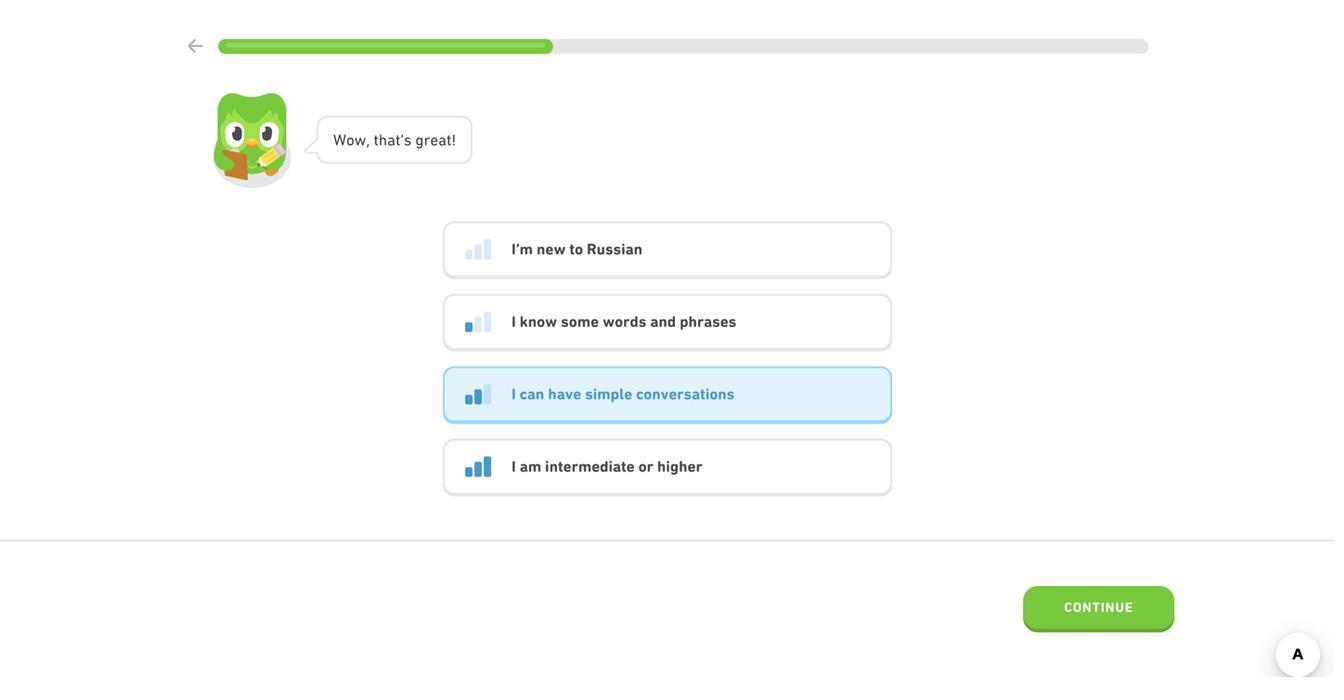 Task type: vqa. For each thing, say whether or not it's contained in the screenshot.
left t
yes



Task type: describe. For each thing, give the bounding box(es) containing it.
1 t from the left
[[374, 131, 379, 149]]

2 t from the left
[[396, 131, 401, 149]]

'
[[401, 131, 404, 149]]

to
[[570, 240, 583, 258]]

words
[[603, 312, 647, 331]]

t h a t ' s g r e a t !
[[374, 131, 456, 149]]

i am intermediate or higher
[[512, 457, 703, 476]]

russian
[[587, 240, 643, 258]]

am
[[520, 457, 542, 476]]

I am intermediate or higher radio
[[443, 439, 893, 496]]

know
[[520, 312, 558, 331]]

2 a from the left
[[439, 131, 447, 149]]

i can have simple conversations
[[512, 385, 735, 403]]

I can have simple conversations radio
[[443, 366, 893, 424]]

i for i know some words and phrases
[[512, 312, 516, 331]]

o
[[347, 131, 355, 149]]

1 a from the left
[[388, 131, 396, 149]]

w o w ,
[[334, 131, 370, 149]]

s
[[404, 131, 412, 149]]

w
[[334, 131, 347, 149]]

simple
[[585, 385, 633, 403]]

new
[[537, 240, 566, 258]]

e
[[431, 131, 439, 149]]

have
[[548, 385, 582, 403]]

i'm new to russian
[[512, 240, 643, 258]]

some
[[561, 312, 599, 331]]



Task type: locate. For each thing, give the bounding box(es) containing it.
,
[[366, 131, 370, 149]]

2 vertical spatial i
[[512, 457, 516, 476]]

g
[[416, 131, 424, 149]]

continue button
[[1024, 586, 1175, 633]]

h
[[379, 131, 388, 149]]

can
[[520, 385, 545, 403]]

i'm
[[512, 240, 533, 258]]

i left know
[[512, 312, 516, 331]]

a
[[388, 131, 396, 149], [439, 131, 447, 149]]

i inside i can have simple conversations radio
[[512, 385, 516, 403]]

i left am
[[512, 457, 516, 476]]

i for i can have simple conversations
[[512, 385, 516, 403]]

phrases
[[680, 312, 737, 331]]

3 t from the left
[[447, 131, 452, 149]]

1 vertical spatial i
[[512, 385, 516, 403]]

t right e
[[447, 131, 452, 149]]

2 i from the top
[[512, 385, 516, 403]]

a left !
[[439, 131, 447, 149]]

higher
[[658, 457, 703, 476]]

i inside i am intermediate or higher 'radio'
[[512, 457, 516, 476]]

and
[[651, 312, 676, 331]]

i inside i know some words and phrases option
[[512, 312, 516, 331]]

progress bar
[[218, 39, 1149, 54]]

t
[[374, 131, 379, 149], [396, 131, 401, 149], [447, 131, 452, 149]]

!
[[452, 131, 456, 149]]

1 i from the top
[[512, 312, 516, 331]]

intermediate
[[545, 457, 635, 476]]

conversations
[[637, 385, 735, 403]]

r
[[424, 131, 431, 149]]

3 i from the top
[[512, 457, 516, 476]]

i left can
[[512, 385, 516, 403]]

t left s
[[396, 131, 401, 149]]

1 horizontal spatial a
[[439, 131, 447, 149]]

t right ,
[[374, 131, 379, 149]]

1 horizontal spatial t
[[396, 131, 401, 149]]

2 horizontal spatial t
[[447, 131, 452, 149]]

continue
[[1065, 599, 1134, 615]]

0 horizontal spatial t
[[374, 131, 379, 149]]

a left "'"
[[388, 131, 396, 149]]

i for i am intermediate or higher
[[512, 457, 516, 476]]

0 vertical spatial i
[[512, 312, 516, 331]]

I know some words and phrases radio
[[443, 294, 893, 351]]

I'm new to Russian radio
[[443, 221, 893, 279]]

i
[[512, 312, 516, 331], [512, 385, 516, 403], [512, 457, 516, 476]]

i know some words and phrases
[[512, 312, 737, 331]]

0 horizontal spatial a
[[388, 131, 396, 149]]

w
[[355, 131, 366, 149]]

or
[[639, 457, 654, 476]]



